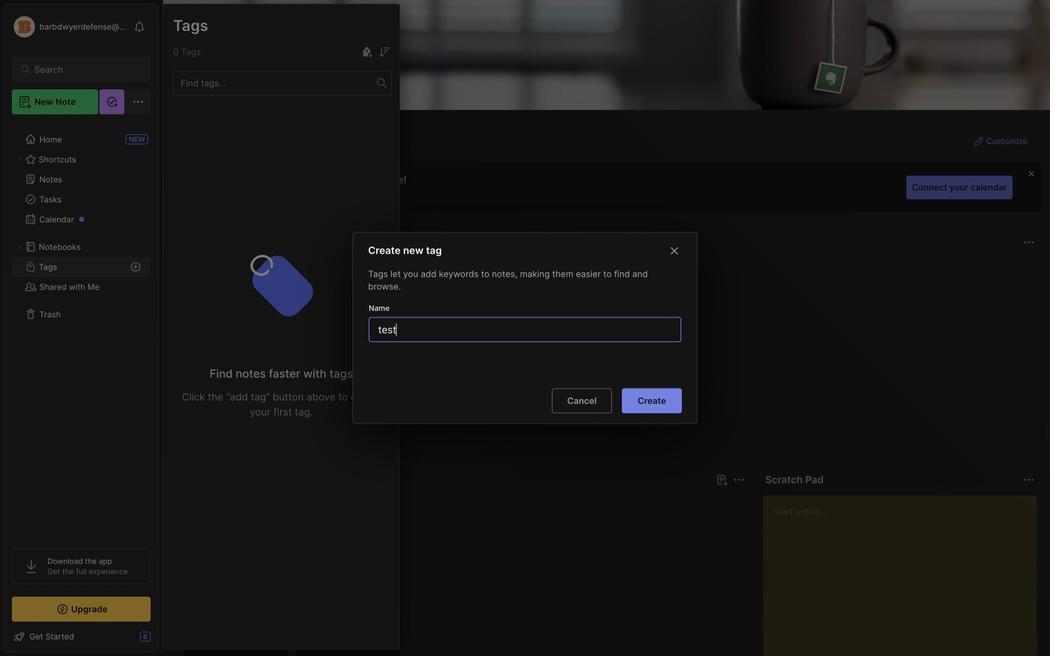 Task type: locate. For each thing, give the bounding box(es) containing it.
row group
[[183, 518, 408, 657]]

none search field inside main element
[[34, 62, 134, 77]]

Find tags… text field
[[174, 75, 377, 92]]

tree
[[4, 122, 158, 538]]

Tag name text field
[[377, 318, 676, 342]]

None search field
[[34, 62, 134, 77]]

Start writing… text field
[[774, 496, 1037, 657]]

tab
[[186, 495, 222, 510]]



Task type: vqa. For each thing, say whether or not it's contained in the screenshot.
Tab
yes



Task type: describe. For each thing, give the bounding box(es) containing it.
close image
[[667, 244, 682, 259]]

create new tag image
[[360, 45, 375, 60]]

tree inside main element
[[4, 122, 158, 538]]

Search text field
[[34, 64, 134, 76]]

expand notebooks image
[[16, 243, 24, 251]]

main element
[[0, 0, 163, 657]]



